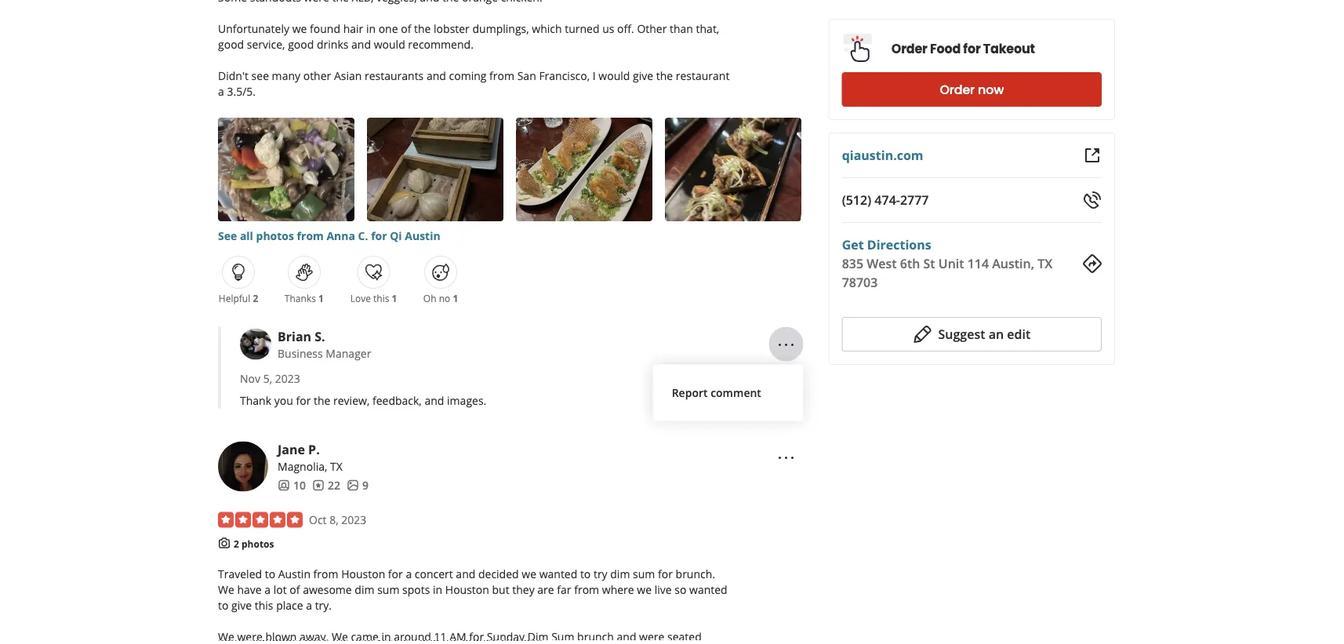 Task type: vqa. For each thing, say whether or not it's contained in the screenshot.


Task type: locate. For each thing, give the bounding box(es) containing it.
found
[[310, 21, 341, 36]]

houston left 'but'
[[446, 582, 489, 597]]

1 right no
[[453, 292, 458, 305]]

this down have
[[255, 598, 273, 613]]

we left live
[[637, 582, 652, 597]]

3 (1 reaction) element from the left
[[453, 292, 458, 305]]

magnolia,
[[278, 459, 328, 474]]

from inside didn't see many other asian restaurants and coming from san francisco, i would give the restaurant a 3.5/5.
[[490, 68, 515, 83]]

sum left spots
[[378, 582, 400, 597]]

2023 right 5,
[[275, 371, 300, 386]]

(1 reaction) element right thanks at the left of the page
[[319, 292, 324, 305]]

us
[[603, 21, 615, 36]]

we up they
[[522, 567, 537, 582]]

from
[[490, 68, 515, 83], [297, 228, 324, 243], [314, 567, 339, 582], [574, 582, 600, 597]]

2 right helpful
[[253, 292, 258, 305]]

jane p. magnolia, tx
[[278, 440, 343, 474]]

unfortunately we found hair in one of the lobster dumplings, which turned us off. other than that, good service, good drinks and would recommend.
[[218, 21, 720, 51]]

2 horizontal spatial (1 reaction) element
[[453, 292, 458, 305]]

0 horizontal spatial in
[[366, 21, 376, 36]]

reviews element
[[312, 477, 341, 493]]

0 horizontal spatial good
[[218, 36, 244, 51]]

and down hair
[[352, 36, 371, 51]]

in
[[366, 21, 376, 36], [433, 582, 443, 597]]

off.
[[618, 21, 635, 36]]

oh no 1
[[424, 292, 458, 305]]

we
[[292, 21, 307, 36], [522, 567, 537, 582], [637, 582, 652, 597]]

0 horizontal spatial (1 reaction) element
[[319, 292, 324, 305]]

0 vertical spatial give
[[633, 68, 654, 83]]

of right one
[[401, 21, 411, 36]]

0 horizontal spatial this
[[255, 598, 273, 613]]

in down concert
[[433, 582, 443, 597]]

1 (1 reaction) element from the left
[[319, 292, 324, 305]]

tx up 22 on the left bottom of page
[[330, 459, 343, 474]]

manager
[[326, 346, 371, 361]]

0 horizontal spatial we
[[292, 21, 307, 36]]

16 photos v2 image
[[347, 479, 359, 492]]

1 horizontal spatial the
[[414, 21, 431, 36]]

wanted up far
[[540, 567, 578, 582]]

this right love
[[374, 292, 390, 305]]

2 horizontal spatial the
[[657, 68, 673, 83]]

suggest an edit
[[939, 326, 1031, 342]]

1 vertical spatial 2023
[[341, 512, 367, 527]]

0 vertical spatial 2023
[[275, 371, 300, 386]]

0 vertical spatial the
[[414, 21, 431, 36]]

the left review,
[[314, 393, 331, 408]]

have
[[237, 582, 262, 597]]

16 camera v2 image
[[218, 537, 231, 549]]

photos right all
[[256, 228, 294, 243]]

the inside didn't see many other asian restaurants and coming from san francisco, i would give the restaurant a 3.5/5.
[[657, 68, 673, 83]]

west
[[867, 255, 897, 272]]

sum
[[633, 567, 655, 582], [378, 582, 400, 597]]

0 horizontal spatial wanted
[[540, 567, 578, 582]]

1 for oh no
[[453, 292, 458, 305]]

dim right awesome at the bottom
[[355, 582, 375, 597]]

0 vertical spatial in
[[366, 21, 376, 36]]

0 horizontal spatial give
[[231, 598, 252, 613]]

place
[[276, 598, 303, 613]]

tx right austin,
[[1038, 255, 1053, 272]]

jane p. link
[[278, 440, 320, 457]]

1 horizontal spatial to
[[265, 567, 276, 582]]

1 horizontal spatial 1
[[392, 292, 397, 305]]

(1 reaction) element
[[319, 292, 324, 305], [392, 292, 397, 305], [453, 292, 458, 305]]

comment
[[711, 385, 762, 400]]

1 vertical spatial of
[[290, 582, 300, 597]]

photos down 5 star rating image
[[242, 537, 274, 550]]

austin right qi
[[405, 228, 441, 243]]

1 horizontal spatial (1 reaction) element
[[392, 292, 397, 305]]

0 horizontal spatial of
[[290, 582, 300, 597]]

2023 right 8,
[[341, 512, 367, 527]]

for
[[964, 40, 981, 58], [371, 228, 387, 243], [296, 393, 311, 408], [388, 567, 403, 582], [658, 567, 673, 582]]

0 vertical spatial of
[[401, 21, 411, 36]]

2023 inside nov 5, 2023 thank you for the review, feedback, and images.
[[275, 371, 300, 386]]

photos element
[[347, 477, 369, 493]]

0 horizontal spatial 1
[[319, 292, 324, 305]]

0 horizontal spatial austin
[[278, 567, 311, 582]]

1 horizontal spatial dim
[[611, 567, 630, 582]]

c.
[[358, 228, 368, 243]]

1 horizontal spatial 2023
[[341, 512, 367, 527]]

0 horizontal spatial order
[[892, 40, 928, 58]]

menu image
[[777, 335, 796, 354], [777, 448, 796, 467]]

wanted
[[540, 567, 578, 582], [690, 582, 728, 597]]

get directions 835 west 6th st unit 114 austin, tx 78703
[[842, 236, 1053, 291]]

order for order food for takeout
[[892, 40, 928, 58]]

this
[[374, 292, 390, 305], [255, 598, 273, 613]]

0 horizontal spatial 2023
[[275, 371, 300, 386]]

1 vertical spatial tx
[[330, 459, 343, 474]]

for right you
[[296, 393, 311, 408]]

of
[[401, 21, 411, 36], [290, 582, 300, 597]]

1 1 from the left
[[319, 292, 324, 305]]

2 vertical spatial we
[[637, 582, 652, 597]]

1 vertical spatial we
[[522, 567, 537, 582]]

a down didn't
[[218, 83, 224, 98]]

the left restaurant
[[657, 68, 673, 83]]

2 vertical spatial the
[[314, 393, 331, 408]]

of inside unfortunately we found hair in one of the lobster dumplings, which turned us off. other than that, good service, good drinks and would recommend.
[[401, 21, 411, 36]]

would down one
[[374, 36, 405, 51]]

friends element
[[278, 477, 306, 493]]

we left found
[[292, 21, 307, 36]]

1 horizontal spatial would
[[599, 68, 630, 83]]

order for order now
[[940, 81, 975, 98]]

live
[[655, 582, 672, 597]]

3 1 from the left
[[453, 292, 458, 305]]

anna
[[327, 228, 355, 243]]

order left now
[[940, 81, 975, 98]]

1 horizontal spatial give
[[633, 68, 654, 83]]

0 horizontal spatial tx
[[330, 459, 343, 474]]

good
[[218, 36, 244, 51], [288, 36, 314, 51]]

and left coming
[[427, 68, 446, 83]]

1 vertical spatial this
[[255, 598, 273, 613]]

austin up lot
[[278, 567, 311, 582]]

traveled
[[218, 567, 262, 582]]

good down unfortunately
[[218, 36, 244, 51]]

order left food
[[892, 40, 928, 58]]

1 vertical spatial the
[[657, 68, 673, 83]]

wanted down brunch.
[[690, 582, 728, 597]]

and inside traveled to austin from houston for a concert and decided we wanted to try dim sum for brunch. we have a lot of awesome dim sum spots in houston but they are far from where we live so wanted to give this place a try.
[[456, 567, 476, 582]]

austin
[[405, 228, 441, 243], [278, 567, 311, 582]]

10
[[293, 478, 306, 493]]

(1 reaction) element for thanks 1
[[319, 292, 324, 305]]

(1 reaction) element for oh no 1
[[453, 292, 458, 305]]

1 vertical spatial photos
[[242, 537, 274, 550]]

1 horizontal spatial of
[[401, 21, 411, 36]]

1 horizontal spatial 2
[[253, 292, 258, 305]]

1 vertical spatial wanted
[[690, 582, 728, 597]]

1 vertical spatial austin
[[278, 567, 311, 582]]

to up lot
[[265, 567, 276, 582]]

1 vertical spatial in
[[433, 582, 443, 597]]

24 directions v2 image
[[1084, 254, 1102, 273]]

0 vertical spatial would
[[374, 36, 405, 51]]

1 for love this
[[392, 292, 397, 305]]

1 vertical spatial menu image
[[777, 448, 796, 467]]

2 horizontal spatial 1
[[453, 292, 458, 305]]

1 horizontal spatial austin
[[405, 228, 441, 243]]

turned
[[565, 21, 600, 36]]

1 vertical spatial 2
[[234, 537, 239, 550]]

in inside unfortunately we found hair in one of the lobster dumplings, which turned us off. other than that, good service, good drinks and would recommend.
[[366, 21, 376, 36]]

from left san
[[490, 68, 515, 83]]

2 (1 reaction) element from the left
[[392, 292, 397, 305]]

houston up awesome at the bottom
[[341, 567, 385, 582]]

0 vertical spatial we
[[292, 21, 307, 36]]

0 horizontal spatial the
[[314, 393, 331, 408]]

and inside didn't see many other asian restaurants and coming from san francisco, i would give the restaurant a 3.5/5.
[[427, 68, 446, 83]]

the up recommend.
[[414, 21, 431, 36]]

restaurants
[[365, 68, 424, 83]]

5,
[[263, 371, 272, 386]]

0 horizontal spatial would
[[374, 36, 405, 51]]

0 vertical spatial menu image
[[777, 335, 796, 354]]

16 friends v2 image
[[278, 479, 290, 492]]

1 horizontal spatial good
[[288, 36, 314, 51]]

to left try
[[581, 567, 591, 582]]

than
[[670, 21, 694, 36]]

would
[[374, 36, 405, 51], [599, 68, 630, 83]]

good down found
[[288, 36, 314, 51]]

1 horizontal spatial we
[[522, 567, 537, 582]]

and left images.
[[425, 393, 444, 408]]

1 vertical spatial give
[[231, 598, 252, 613]]

0 vertical spatial houston
[[341, 567, 385, 582]]

0 vertical spatial order
[[892, 40, 928, 58]]

spots
[[403, 582, 430, 597]]

sum up live
[[633, 567, 655, 582]]

we
[[218, 582, 234, 597]]

we inside unfortunately we found hair in one of the lobster dumplings, which turned us off. other than that, good service, good drinks and would recommend.
[[292, 21, 307, 36]]

business
[[278, 346, 323, 361]]

dim
[[611, 567, 630, 582], [355, 582, 375, 597]]

(1 reaction) element right love
[[392, 292, 397, 305]]

houston
[[341, 567, 385, 582], [446, 582, 489, 597]]

a
[[218, 83, 224, 98], [406, 567, 412, 582], [265, 582, 271, 597], [306, 598, 312, 613]]

1 right thanks at the left of the page
[[319, 292, 324, 305]]

tx inside "get directions 835 west 6th st unit 114 austin, tx 78703"
[[1038, 255, 1053, 272]]

1 vertical spatial dim
[[355, 582, 375, 597]]

1 vertical spatial houston
[[446, 582, 489, 597]]

dim up where
[[611, 567, 630, 582]]

an
[[989, 326, 1004, 342]]

0 vertical spatial this
[[374, 292, 390, 305]]

unfortunately
[[218, 21, 290, 36]]

0 horizontal spatial dim
[[355, 582, 375, 597]]

from down try
[[574, 582, 600, 597]]

images.
[[447, 393, 487, 408]]

photo of brian s. image
[[240, 328, 271, 360]]

to down we
[[218, 598, 229, 613]]

so
[[675, 582, 687, 597]]

would right i
[[599, 68, 630, 83]]

other
[[303, 68, 331, 83]]

1 horizontal spatial wanted
[[690, 582, 728, 597]]

dumplings,
[[473, 21, 529, 36]]

78703
[[842, 274, 878, 291]]

6th
[[901, 255, 921, 272]]

feedback,
[[373, 393, 422, 408]]

1 horizontal spatial sum
[[633, 567, 655, 582]]

in left one
[[366, 21, 376, 36]]

and
[[352, 36, 371, 51], [427, 68, 446, 83], [425, 393, 444, 408], [456, 567, 476, 582]]

474-
[[875, 191, 901, 208]]

get directions link
[[842, 236, 932, 253]]

0 horizontal spatial sum
[[378, 582, 400, 597]]

2 right the 16 camera v2 icon
[[234, 537, 239, 550]]

1 vertical spatial order
[[940, 81, 975, 98]]

give down have
[[231, 598, 252, 613]]

9
[[362, 478, 369, 493]]

(1 reaction) element right no
[[453, 292, 458, 305]]

0 vertical spatial sum
[[633, 567, 655, 582]]

in inside traveled to austin from houston for a concert and decided we wanted to try dim sum for brunch. we have a lot of awesome dim sum spots in houston but they are far from where we live so wanted to give this place a try.
[[433, 582, 443, 597]]

give down other
[[633, 68, 654, 83]]

didn't
[[218, 68, 249, 83]]

1 menu image from the top
[[777, 335, 796, 354]]

0 vertical spatial 2
[[253, 292, 258, 305]]

1 vertical spatial would
[[599, 68, 630, 83]]

austin inside traveled to austin from houston for a concert and decided we wanted to try dim sum for brunch. we have a lot of awesome dim sum spots in houston but they are far from where we live so wanted to give this place a try.
[[278, 567, 311, 582]]

1 horizontal spatial in
[[433, 582, 443, 597]]

2023
[[275, 371, 300, 386], [341, 512, 367, 527]]

2023 for 8,
[[341, 512, 367, 527]]

and right concert
[[456, 567, 476, 582]]

oct 8, 2023
[[309, 512, 367, 527]]

thank
[[240, 393, 272, 408]]

of right lot
[[290, 582, 300, 597]]

1 horizontal spatial tx
[[1038, 255, 1053, 272]]

2
[[253, 292, 258, 305], [234, 537, 239, 550]]

0 vertical spatial austin
[[405, 228, 441, 243]]

thanks 1
[[285, 292, 324, 305]]

0 horizontal spatial houston
[[341, 567, 385, 582]]

get
[[842, 236, 864, 253]]

(2 reactions) element
[[253, 292, 258, 305]]

of inside traveled to austin from houston for a concert and decided we wanted to try dim sum for brunch. we have a lot of awesome dim sum spots in houston but they are far from where we live so wanted to give this place a try.
[[290, 582, 300, 597]]

thanks
[[285, 292, 316, 305]]

from up awesome at the bottom
[[314, 567, 339, 582]]

0 vertical spatial tx
[[1038, 255, 1053, 272]]

photos
[[256, 228, 294, 243], [242, 537, 274, 550]]

1 right love
[[392, 292, 397, 305]]

1 horizontal spatial order
[[940, 81, 975, 98]]

no
[[439, 292, 451, 305]]

see
[[218, 228, 237, 243]]

2 1 from the left
[[392, 292, 397, 305]]



Task type: describe. For each thing, give the bounding box(es) containing it.
the inside nov 5, 2023 thank you for the review, feedback, and images.
[[314, 393, 331, 408]]

would inside didn't see many other asian restaurants and coming from san francisco, i would give the restaurant a 3.5/5.
[[599, 68, 630, 83]]

give inside traveled to austin from houston for a concert and decided we wanted to try dim sum for brunch. we have a lot of awesome dim sum spots in houston but they are far from where we live so wanted to give this place a try.
[[231, 598, 252, 613]]

see
[[252, 68, 269, 83]]

a left the try.
[[306, 598, 312, 613]]

24 phone v2 image
[[1084, 191, 1102, 209]]

love this 1
[[351, 292, 397, 305]]

now
[[978, 81, 1004, 98]]

and inside unfortunately we found hair in one of the lobster dumplings, which turned us off. other than that, good service, good drinks and would recommend.
[[352, 36, 371, 51]]

2023 for 5,
[[275, 371, 300, 386]]

2 horizontal spatial we
[[637, 582, 652, 597]]

helpful
[[219, 292, 250, 305]]

edit
[[1008, 326, 1031, 342]]

for up spots
[[388, 567, 403, 582]]

which
[[532, 21, 562, 36]]

the inside unfortunately we found hair in one of the lobster dumplings, which turned us off. other than that, good service, good drinks and would recommend.
[[414, 21, 431, 36]]

didn't see many other asian restaurants and coming from san francisco, i would give the restaurant a 3.5/5.
[[218, 68, 730, 98]]

and inside nov 5, 2023 thank you for the review, feedback, and images.
[[425, 393, 444, 408]]

brian s. business manager
[[278, 327, 371, 361]]

traveled to austin from houston for a concert and decided we wanted to try dim sum for brunch. we have a lot of awesome dim sum spots in houston but they are far from where we live so wanted to give this place a try.
[[218, 567, 728, 613]]

decided
[[479, 567, 519, 582]]

san
[[518, 68, 536, 83]]

concert
[[415, 567, 453, 582]]

try
[[594, 567, 608, 582]]

see all photos from anna c. for qi austin link
[[218, 228, 441, 243]]

love
[[351, 292, 371, 305]]

2 horizontal spatial to
[[581, 567, 591, 582]]

1 good from the left
[[218, 36, 244, 51]]

try.
[[315, 598, 332, 613]]

p.
[[308, 440, 320, 457]]

(1 reaction) element for love this 1
[[392, 292, 397, 305]]

recommend.
[[408, 36, 474, 51]]

austin,
[[993, 255, 1035, 272]]

you
[[274, 393, 293, 408]]

where
[[602, 582, 635, 597]]

a up spots
[[406, 567, 412, 582]]

francisco,
[[539, 68, 590, 83]]

2777
[[901, 191, 929, 208]]

that,
[[696, 21, 720, 36]]

oct
[[309, 512, 327, 527]]

give inside didn't see many other asian restaurants and coming from san francisco, i would give the restaurant a 3.5/5.
[[633, 68, 654, 83]]

i
[[593, 68, 596, 83]]

for inside nov 5, 2023 thank you for the review, feedback, and images.
[[296, 393, 311, 408]]

are
[[538, 582, 554, 597]]

nov
[[240, 371, 261, 386]]

this inside traveled to austin from houston for a concert and decided we wanted to try dim sum for brunch. we have a lot of awesome dim sum spots in houston but they are far from where we live so wanted to give this place a try.
[[255, 598, 273, 613]]

unit
[[939, 255, 965, 272]]

hair
[[343, 21, 363, 36]]

16 review v2 image
[[312, 479, 325, 492]]

0 vertical spatial photos
[[256, 228, 294, 243]]

helpful 2
[[219, 292, 258, 305]]

food
[[931, 40, 961, 58]]

1 horizontal spatial houston
[[446, 582, 489, 597]]

0 vertical spatial wanted
[[540, 567, 578, 582]]

8,
[[330, 512, 339, 527]]

report comment
[[672, 385, 762, 400]]

restaurant
[[676, 68, 730, 83]]

2 menu image from the top
[[777, 448, 796, 467]]

far
[[557, 582, 572, 597]]

22
[[328, 478, 341, 493]]

from left anna
[[297, 228, 324, 243]]

service,
[[247, 36, 285, 51]]

5 star rating image
[[218, 512, 303, 527]]

asian
[[334, 68, 362, 83]]

but
[[492, 582, 510, 597]]

drinks
[[317, 36, 349, 51]]

brunch.
[[676, 567, 716, 582]]

24 external link v2 image
[[1084, 146, 1102, 165]]

2 photos link
[[234, 537, 274, 550]]

(512)
[[842, 191, 872, 208]]

one
[[379, 21, 398, 36]]

report
[[672, 385, 708, 400]]

qiaustin.com link
[[842, 147, 924, 164]]

lot
[[274, 582, 287, 597]]

qiaustin.com
[[842, 147, 924, 164]]

for up live
[[658, 567, 673, 582]]

suggest
[[939, 326, 986, 342]]

nov 5, 2023 thank you for the review, feedback, and images.
[[240, 371, 487, 408]]

0 horizontal spatial 2
[[234, 537, 239, 550]]

a inside didn't see many other asian restaurants and coming from san francisco, i would give the restaurant a 3.5/5.
[[218, 83, 224, 98]]

order now
[[940, 81, 1004, 98]]

awesome
[[303, 582, 352, 597]]

all
[[240, 228, 253, 243]]

see all photos from anna c. for qi austin
[[218, 228, 441, 243]]

order now link
[[842, 72, 1102, 107]]

1 vertical spatial sum
[[378, 582, 400, 597]]

3.5/5.
[[227, 83, 256, 98]]

photo of jane p. image
[[218, 441, 268, 491]]

oh
[[424, 292, 437, 305]]

24 pencil v2 image
[[914, 325, 932, 344]]

suggest an edit button
[[842, 317, 1102, 352]]

st
[[924, 255, 936, 272]]

114
[[968, 255, 990, 272]]

0 horizontal spatial to
[[218, 598, 229, 613]]

many
[[272, 68, 301, 83]]

would inside unfortunately we found hair in one of the lobster dumplings, which turned us off. other than that, good service, good drinks and would recommend.
[[374, 36, 405, 51]]

a left lot
[[265, 582, 271, 597]]

for right food
[[964, 40, 981, 58]]

2 good from the left
[[288, 36, 314, 51]]

qi
[[390, 228, 402, 243]]

tx inside jane p. magnolia, tx
[[330, 459, 343, 474]]

2 photos
[[234, 537, 274, 550]]

s.
[[315, 327, 325, 344]]

brian
[[278, 327, 312, 344]]

takeout
[[984, 40, 1036, 58]]

other
[[637, 21, 667, 36]]

they
[[513, 582, 535, 597]]

1 horizontal spatial this
[[374, 292, 390, 305]]

order food for takeout
[[892, 40, 1036, 58]]

for right c.
[[371, 228, 387, 243]]

lobster
[[434, 21, 470, 36]]

jane
[[278, 440, 305, 457]]

0 vertical spatial dim
[[611, 567, 630, 582]]



